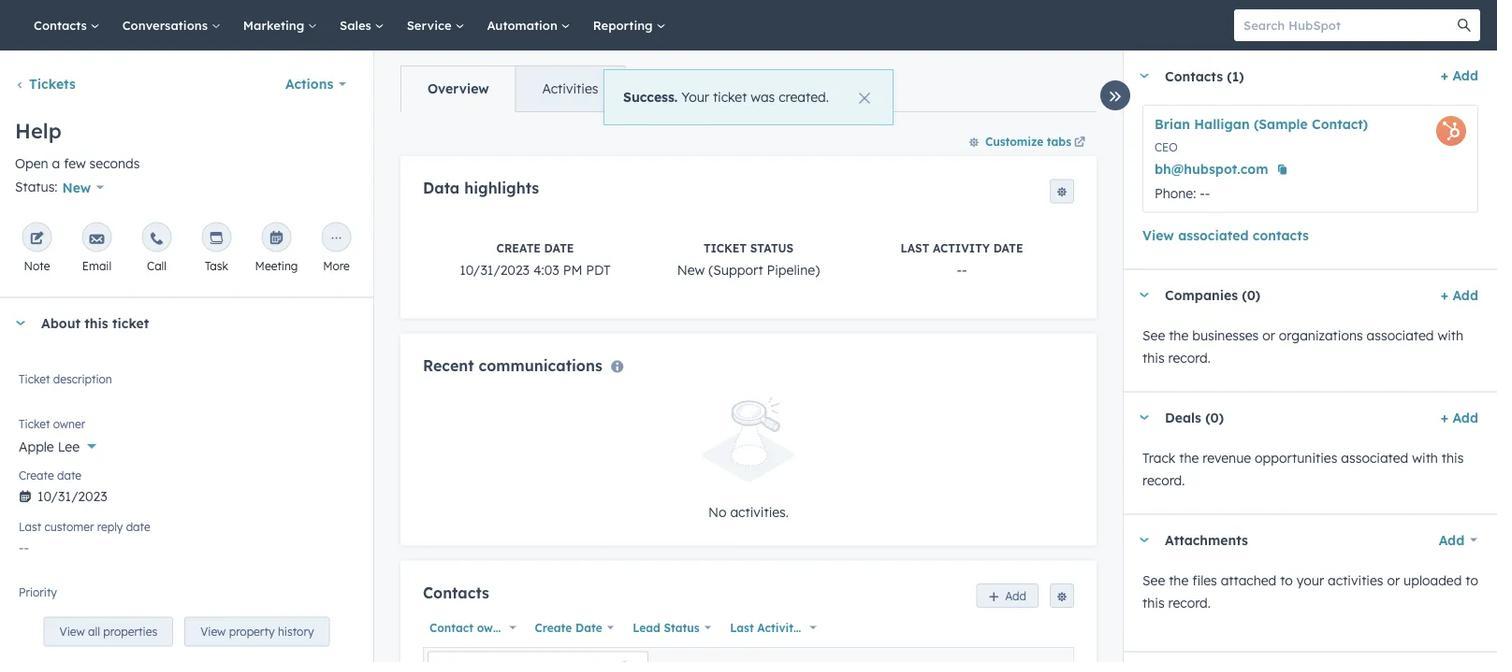 Task type: describe. For each thing, give the bounding box(es) containing it.
marketing link
[[232, 0, 329, 51]]

select
[[19, 593, 56, 609]]

ticket for ticket description
[[19, 372, 50, 386]]

a
[[52, 155, 60, 172]]

customize
[[985, 134, 1044, 148]]

data highlights
[[423, 179, 539, 197]]

10/31/2023
[[460, 261, 530, 278]]

your
[[1297, 572, 1325, 589]]

Ticket description text field
[[19, 369, 355, 407]]

sales link
[[329, 0, 396, 51]]

companies (0) button
[[1124, 270, 1434, 321]]

track the revenue opportunities associated with this record.
[[1143, 450, 1464, 489]]

attached
[[1221, 572, 1277, 589]]

was
[[751, 89, 775, 105]]

caret image for contacts (1)
[[1139, 73, 1150, 78]]

apple
[[19, 438, 54, 455]]

pipeline)
[[767, 261, 820, 278]]

1 + add from the top
[[1441, 67, 1479, 84]]

create date 10/31/2023 4:03 pm pdt
[[460, 241, 611, 278]]

caret image for attachments
[[1139, 538, 1150, 543]]

uploaded
[[1404, 572, 1462, 589]]

caret image for deals (0)
[[1139, 416, 1150, 420]]

this inside track the revenue opportunities associated with this record.
[[1442, 450, 1464, 466]]

create date
[[535, 621, 602, 635]]

opportunities
[[1255, 450, 1338, 466]]

lead status button
[[626, 616, 716, 640]]

bh@hubspot.com link
[[1155, 158, 1269, 181]]

the for revenue
[[1179, 450, 1199, 466]]

priority
[[19, 586, 57, 600]]

marketing
[[243, 17, 308, 33]]

created.
[[779, 89, 829, 105]]

view for view property history
[[200, 625, 226, 639]]

contacts for contacts link
[[34, 17, 91, 33]]

activity
[[933, 241, 990, 255]]

recent
[[423, 356, 474, 375]]

last customer reply date
[[19, 520, 150, 534]]

tickets link
[[15, 76, 76, 92]]

reporting link
[[582, 0, 677, 51]]

+ add for this
[[1441, 409, 1479, 426]]

contacts (1) button
[[1124, 51, 1434, 101]]

4:03
[[533, 261, 559, 278]]

(0) for deals (0)
[[1206, 410, 1224, 426]]

actions button
[[273, 66, 358, 103]]

reply
[[97, 520, 123, 534]]

date inside popup button
[[804, 621, 831, 635]]

your
[[682, 89, 709, 105]]

date inside 'popup button'
[[576, 621, 602, 635]]

activity
[[758, 621, 800, 635]]

phone: --
[[1155, 185, 1211, 201]]

success.
[[623, 89, 678, 105]]

with inside see the businesses or organizations associated with this record.
[[1438, 327, 1464, 343]]

view associated contacts
[[1143, 227, 1309, 243]]

lead
[[633, 621, 661, 635]]

last activity date
[[730, 621, 831, 635]]

status
[[750, 241, 794, 255]]

about this ticket button
[[0, 298, 355, 348]]

tickets
[[29, 76, 76, 92]]

track
[[1143, 450, 1176, 466]]

(sample
[[1254, 116, 1308, 132]]

properties
[[103, 625, 157, 639]]

overview button
[[402, 66, 515, 111]]

deals
[[1165, 410, 1202, 426]]

the for files
[[1169, 572, 1189, 589]]

lead status
[[633, 621, 700, 635]]

last activity date --
[[901, 241, 1023, 278]]

create for create date
[[535, 621, 572, 635]]

0 vertical spatial associated
[[1178, 227, 1249, 243]]

contact
[[430, 621, 474, 635]]

conversations link
[[111, 0, 232, 51]]

1 + add button from the top
[[1441, 65, 1479, 87]]

open
[[15, 155, 48, 172]]

+ for with
[[1441, 287, 1449, 303]]

customize tabs link
[[960, 126, 1097, 156]]

date right reply
[[126, 520, 150, 534]]

Search HubSpot search field
[[1235, 9, 1464, 41]]

note image
[[29, 231, 44, 246]]

add inside button
[[1005, 589, 1027, 603]]

record. inside see the files attached to your activities or uploaded to this record.
[[1169, 595, 1211, 611]]

view all properties link
[[44, 617, 173, 647]]

1 to from the left
[[1281, 572, 1293, 589]]

(0) for companies (0)
[[1242, 287, 1261, 303]]

organizations
[[1279, 327, 1363, 343]]

contact owner
[[430, 621, 512, 635]]

new inside popup button
[[62, 179, 91, 195]]

activities.
[[730, 504, 789, 520]]

ceo
[[1155, 140, 1178, 154]]

contacts (1)
[[1165, 68, 1244, 84]]

+ add button for track the revenue opportunities associated with this record.
[[1441, 407, 1479, 429]]

caret image for companies (0)
[[1139, 293, 1150, 298]]

add for contacts (1)
[[1453, 67, 1479, 84]]

status:
[[15, 179, 58, 195]]

brian halligan (sample contact)
[[1155, 116, 1369, 132]]

history
[[278, 625, 314, 639]]

overview
[[428, 80, 489, 97]]

brian halligan (sample contact) link
[[1155, 116, 1369, 132]]

last for date
[[19, 520, 41, 534]]

record. inside track the revenue opportunities associated with this record.
[[1143, 472, 1185, 489]]

view associated contacts link
[[1143, 224, 1309, 247]]

2 vertical spatial contacts
[[423, 584, 489, 602]]

note
[[24, 259, 50, 273]]

about
[[41, 315, 81, 331]]

all
[[88, 625, 100, 639]]

attachments button
[[1124, 515, 1419, 566]]

ticket description
[[19, 372, 112, 386]]

owner for ticket owner
[[53, 417, 85, 431]]



Task type: locate. For each thing, give the bounding box(es) containing it.
0 vertical spatial or
[[1263, 327, 1276, 343]]

1 vertical spatial contacts
[[1165, 68, 1223, 84]]

ticket left description
[[19, 372, 50, 386]]

see the businesses or organizations associated with this record.
[[1143, 327, 1464, 366]]

or inside see the files attached to your activities or uploaded to this record.
[[1387, 572, 1400, 589]]

date
[[544, 241, 574, 255], [994, 241, 1023, 255], [57, 469, 81, 483], [126, 520, 150, 534]]

no activities.
[[708, 504, 789, 520]]

1 vertical spatial the
[[1179, 450, 1199, 466]]

or right activities
[[1387, 572, 1400, 589]]

success. your ticket was created.
[[623, 89, 829, 105]]

2 vertical spatial + add
[[1441, 409, 1479, 426]]

caret image inside about this ticket dropdown button
[[15, 321, 26, 326]]

0 vertical spatial owner
[[53, 417, 85, 431]]

the right the track
[[1179, 450, 1199, 466]]

1 vertical spatial ticket
[[112, 315, 149, 331]]

call image
[[149, 231, 164, 246]]

1 date from the left
[[576, 621, 602, 635]]

0 vertical spatial last
[[901, 241, 930, 255]]

see down companies
[[1143, 327, 1165, 343]]

(0) right deals
[[1206, 410, 1224, 426]]

create for create date
[[19, 469, 54, 483]]

record. inside see the businesses or organizations associated with this record.
[[1169, 350, 1211, 366]]

2 to from the left
[[1466, 572, 1479, 589]]

0 horizontal spatial last
[[19, 520, 41, 534]]

add inside popup button
[[1439, 532, 1465, 548]]

ticket for ticket status new (support pipeline)
[[704, 241, 747, 255]]

contacts left (1)
[[1165, 68, 1223, 84]]

the inside track the revenue opportunities associated with this record.
[[1179, 450, 1199, 466]]

Last customer reply date text field
[[19, 531, 355, 561]]

2 horizontal spatial last
[[901, 241, 930, 255]]

2 + add button from the top
[[1441, 284, 1479, 307]]

view left the all
[[59, 625, 85, 639]]

record. down businesses on the right of the page
[[1169, 350, 1211, 366]]

1 horizontal spatial new
[[677, 261, 705, 278]]

ticket up (support
[[704, 241, 747, 255]]

1 horizontal spatial view
[[200, 625, 226, 639]]

create up 10/31/2023
[[497, 241, 541, 255]]

caret image inside companies (0) dropdown button
[[1139, 293, 1150, 298]]

this inside dropdown button
[[85, 315, 108, 331]]

more image
[[329, 231, 344, 246]]

to right uploaded
[[1466, 572, 1479, 589]]

(support
[[709, 261, 763, 278]]

phone:
[[1155, 185, 1197, 201]]

caret image left about
[[15, 321, 26, 326]]

this inside see the files attached to your activities or uploaded to this record.
[[1143, 595, 1165, 611]]

associated right organizations
[[1367, 327, 1434, 343]]

2 + add from the top
[[1441, 287, 1479, 303]]

record. down files at the bottom of the page
[[1169, 595, 1211, 611]]

associated inside track the revenue opportunities associated with this record.
[[1342, 450, 1409, 466]]

view left property
[[200, 625, 226, 639]]

or down companies (0) dropdown button
[[1263, 327, 1276, 343]]

date inside create date 10/31/2023 4:03 pm pdt
[[544, 241, 574, 255]]

contacts link
[[22, 0, 111, 51]]

lee
[[58, 438, 80, 455]]

0 vertical spatial with
[[1438, 327, 1464, 343]]

1 vertical spatial associated
[[1367, 327, 1434, 343]]

customer
[[45, 520, 94, 534]]

0 vertical spatial caret image
[[1139, 73, 1150, 78]]

add for companies (0)
[[1453, 287, 1479, 303]]

1 vertical spatial caret image
[[1139, 538, 1150, 543]]

(1)
[[1227, 68, 1244, 84]]

contacts
[[1253, 227, 1309, 243]]

ticket for your
[[713, 89, 747, 105]]

apple lee
[[19, 438, 80, 455]]

caret image
[[1139, 293, 1150, 298], [15, 321, 26, 326], [1139, 416, 1150, 420]]

1 vertical spatial + add button
[[1441, 284, 1479, 307]]

with
[[1438, 327, 1464, 343], [1413, 450, 1438, 466]]

caret image left attachments
[[1139, 538, 1150, 543]]

meeting image
[[269, 231, 284, 246]]

contacts for contacts (1)
[[1165, 68, 1223, 84]]

2 vertical spatial caret image
[[1139, 416, 1150, 420]]

revenue
[[1203, 450, 1252, 466]]

caret image left deals
[[1139, 416, 1150, 420]]

contacts up tickets
[[34, 17, 91, 33]]

last for -
[[901, 241, 930, 255]]

status
[[664, 621, 700, 635]]

ticket
[[713, 89, 747, 105], [112, 315, 149, 331]]

activities
[[1328, 572, 1384, 589]]

1 vertical spatial with
[[1413, 450, 1438, 466]]

2 vertical spatial record.
[[1169, 595, 1211, 611]]

pdt
[[586, 261, 611, 278]]

ticket owner
[[19, 417, 85, 431]]

0 vertical spatial (0)
[[1242, 287, 1261, 303]]

halligan
[[1195, 116, 1250, 132]]

2 + from the top
[[1441, 287, 1449, 303]]

select an option
[[19, 593, 119, 609]]

or inside see the businesses or organizations associated with this record.
[[1263, 327, 1276, 343]]

see left files at the bottom of the page
[[1143, 572, 1165, 589]]

1 horizontal spatial contacts
[[423, 584, 489, 602]]

more
[[323, 259, 350, 273]]

1 see from the top
[[1143, 327, 1165, 343]]

0 vertical spatial ticket
[[713, 89, 747, 105]]

1 + from the top
[[1441, 67, 1449, 84]]

the
[[1169, 327, 1189, 343], [1179, 450, 1199, 466], [1169, 572, 1189, 589]]

associated inside see the businesses or organizations associated with this record.
[[1367, 327, 1434, 343]]

1 horizontal spatial last
[[730, 621, 754, 635]]

select an option button
[[19, 582, 355, 613]]

see for see the businesses or organizations associated with this record.
[[1143, 327, 1165, 343]]

0 vertical spatial + add button
[[1441, 65, 1479, 87]]

companies
[[1165, 287, 1238, 303]]

0 vertical spatial new
[[62, 179, 91, 195]]

1 vertical spatial (0)
[[1206, 410, 1224, 426]]

1 vertical spatial + add
[[1441, 287, 1479, 303]]

ticket inside dropdown button
[[112, 315, 149, 331]]

ticket for this
[[112, 315, 149, 331]]

1 horizontal spatial owner
[[477, 621, 512, 635]]

3 + add from the top
[[1441, 409, 1479, 426]]

date right "activity"
[[994, 241, 1023, 255]]

meeting
[[255, 259, 298, 273]]

with inside track the revenue opportunities associated with this record.
[[1413, 450, 1438, 466]]

date
[[576, 621, 602, 635], [804, 621, 831, 635]]

+ for this
[[1441, 409, 1449, 426]]

Create date text field
[[19, 480, 355, 509]]

0 horizontal spatial to
[[1281, 572, 1293, 589]]

caret image left companies
[[1139, 293, 1150, 298]]

open a few seconds
[[15, 155, 140, 172]]

0 vertical spatial see
[[1143, 327, 1165, 343]]

0 vertical spatial caret image
[[1139, 293, 1150, 298]]

+ add
[[1441, 67, 1479, 84], [1441, 287, 1479, 303], [1441, 409, 1479, 426]]

2 vertical spatial create
[[535, 621, 572, 635]]

ticket for ticket owner
[[19, 417, 50, 431]]

1 horizontal spatial ticket
[[713, 89, 747, 105]]

the inside see the files attached to your activities or uploaded to this record.
[[1169, 572, 1189, 589]]

create inside the create date 'popup button'
[[535, 621, 572, 635]]

highlights
[[464, 179, 539, 197]]

an
[[60, 593, 75, 609]]

2 vertical spatial last
[[730, 621, 754, 635]]

caret image inside deals (0) dropdown button
[[1139, 416, 1150, 420]]

about this ticket
[[41, 315, 149, 331]]

0 horizontal spatial ticket
[[112, 315, 149, 331]]

see
[[1143, 327, 1165, 343], [1143, 572, 1165, 589]]

to left "your"
[[1281, 572, 1293, 589]]

navigation containing overview
[[401, 66, 626, 112]]

contacts inside dropdown button
[[1165, 68, 1223, 84]]

view for view all properties
[[59, 625, 85, 639]]

last inside popup button
[[730, 621, 754, 635]]

contact)
[[1312, 116, 1369, 132]]

service link
[[396, 0, 476, 51]]

data
[[423, 179, 460, 197]]

associated right opportunities
[[1342, 450, 1409, 466]]

see inside see the businesses or organizations associated with this record.
[[1143, 327, 1165, 343]]

create right contact owner popup button at the left bottom
[[535, 621, 572, 635]]

2 caret image from the top
[[1139, 538, 1150, 543]]

caret image inside "contacts (1)" dropdown button
[[1139, 73, 1150, 78]]

date right activity
[[804, 621, 831, 635]]

date up 4:03
[[544, 241, 574, 255]]

view for view associated contacts
[[1143, 227, 1174, 243]]

2 vertical spatial + add button
[[1441, 407, 1479, 429]]

1 vertical spatial or
[[1387, 572, 1400, 589]]

caret image left contacts (1)
[[1139, 73, 1150, 78]]

owner for contact owner
[[477, 621, 512, 635]]

0 vertical spatial contacts
[[34, 17, 91, 33]]

0 horizontal spatial view
[[59, 625, 85, 639]]

ticket left was
[[713, 89, 747, 105]]

new left (support
[[677, 261, 705, 278]]

create inside create date 10/31/2023 4:03 pm pdt
[[497, 241, 541, 255]]

view property history
[[200, 625, 314, 639]]

create for create date 10/31/2023 4:03 pm pdt
[[497, 241, 541, 255]]

3 + from the top
[[1441, 409, 1449, 426]]

contact owner button
[[423, 616, 521, 640]]

1 vertical spatial +
[[1441, 287, 1449, 303]]

sales
[[340, 17, 375, 33]]

1 horizontal spatial or
[[1387, 572, 1400, 589]]

add button
[[1427, 522, 1479, 559]]

1 horizontal spatial (0)
[[1242, 287, 1261, 303]]

create date button
[[528, 616, 619, 640]]

alert containing success.
[[604, 69, 894, 125]]

0 vertical spatial record.
[[1169, 350, 1211, 366]]

see for see the files attached to your activities or uploaded to this record.
[[1143, 572, 1165, 589]]

the for businesses
[[1169, 327, 1189, 343]]

1 vertical spatial create
[[19, 469, 54, 483]]

search button
[[1449, 9, 1481, 41]]

task image
[[209, 231, 224, 246]]

owner inside contact owner popup button
[[477, 621, 512, 635]]

contacts up contact
[[423, 584, 489, 602]]

(0) up businesses on the right of the page
[[1242, 287, 1261, 303]]

help
[[15, 118, 62, 144]]

create down apple
[[19, 469, 54, 483]]

create date
[[19, 469, 81, 483]]

0 vertical spatial the
[[1169, 327, 1189, 343]]

caret image inside attachments 'dropdown button'
[[1139, 538, 1150, 543]]

0 horizontal spatial new
[[62, 179, 91, 195]]

1 vertical spatial see
[[1143, 572, 1165, 589]]

no activities. alert
[[423, 397, 1074, 524]]

date inside last activity date --
[[994, 241, 1023, 255]]

0 horizontal spatial or
[[1263, 327, 1276, 343]]

2 see from the top
[[1143, 572, 1165, 589]]

actions
[[285, 76, 333, 92]]

caret image
[[1139, 73, 1150, 78], [1139, 538, 1150, 543]]

search image
[[1458, 19, 1471, 32]]

last left activity
[[730, 621, 754, 635]]

view all properties
[[59, 625, 157, 639]]

conversations
[[122, 17, 211, 33]]

2 vertical spatial associated
[[1342, 450, 1409, 466]]

1 vertical spatial owner
[[477, 621, 512, 635]]

automation link
[[476, 0, 582, 51]]

attachments
[[1165, 532, 1248, 549]]

+ add button for see the businesses or organizations associated with this record.
[[1441, 284, 1479, 307]]

see inside see the files attached to your activities or uploaded to this record.
[[1143, 572, 1165, 589]]

date down lee
[[57, 469, 81, 483]]

2 date from the left
[[804, 621, 831, 635]]

the inside see the businesses or organizations associated with this record.
[[1169, 327, 1189, 343]]

this
[[85, 315, 108, 331], [1143, 350, 1165, 366], [1442, 450, 1464, 466], [1143, 595, 1165, 611]]

0 horizontal spatial (0)
[[1206, 410, 1224, 426]]

1 vertical spatial last
[[19, 520, 41, 534]]

2 vertical spatial +
[[1441, 409, 1449, 426]]

3 + add button from the top
[[1441, 407, 1479, 429]]

last left customer
[[19, 520, 41, 534]]

2 vertical spatial the
[[1169, 572, 1189, 589]]

close image
[[859, 93, 870, 104]]

owner right contact
[[477, 621, 512, 635]]

new inside ticket status new (support pipeline)
[[677, 261, 705, 278]]

the down companies
[[1169, 327, 1189, 343]]

1 vertical spatial caret image
[[15, 321, 26, 326]]

0 horizontal spatial owner
[[53, 417, 85, 431]]

email image
[[89, 231, 104, 246]]

this inside see the businesses or organizations associated with this record.
[[1143, 350, 1165, 366]]

2 horizontal spatial contacts
[[1165, 68, 1223, 84]]

1 vertical spatial new
[[677, 261, 705, 278]]

task
[[205, 259, 228, 273]]

0 horizontal spatial contacts
[[34, 17, 91, 33]]

owner up lee
[[53, 417, 85, 431]]

few
[[64, 155, 86, 172]]

ticket up apple
[[19, 417, 50, 431]]

alert
[[604, 69, 894, 125]]

record. down the track
[[1143, 472, 1185, 489]]

1 horizontal spatial to
[[1466, 572, 1479, 589]]

0 horizontal spatial date
[[576, 621, 602, 635]]

seconds
[[89, 155, 140, 172]]

date left lead
[[576, 621, 602, 635]]

associated down phone: --
[[1178, 227, 1249, 243]]

the left files at the bottom of the page
[[1169, 572, 1189, 589]]

2 horizontal spatial view
[[1143, 227, 1174, 243]]

0 vertical spatial +
[[1441, 67, 1449, 84]]

0 vertical spatial + add
[[1441, 67, 1479, 84]]

owner
[[53, 417, 85, 431], [477, 621, 512, 635]]

1 vertical spatial ticket
[[19, 372, 50, 386]]

add button
[[976, 584, 1039, 608]]

new down open a few seconds
[[62, 179, 91, 195]]

see the files attached to your activities or uploaded to this record.
[[1143, 572, 1479, 611]]

apple lee button
[[19, 428, 355, 459]]

0 vertical spatial ticket
[[704, 241, 747, 255]]

1 vertical spatial record.
[[1143, 472, 1185, 489]]

automation
[[487, 17, 561, 33]]

recent communications
[[423, 356, 603, 375]]

bh@hubspot.com
[[1155, 161, 1269, 177]]

companies (0)
[[1165, 287, 1261, 303]]

ticket down call
[[112, 315, 149, 331]]

communications
[[479, 356, 603, 375]]

ticket inside ticket status new (support pipeline)
[[704, 241, 747, 255]]

1 horizontal spatial date
[[804, 621, 831, 635]]

2 vertical spatial ticket
[[19, 417, 50, 431]]

no
[[708, 504, 727, 520]]

navigation
[[401, 66, 626, 112]]

last inside last activity date --
[[901, 241, 930, 255]]

associated
[[1178, 227, 1249, 243], [1367, 327, 1434, 343], [1342, 450, 1409, 466]]

0 vertical spatial create
[[497, 241, 541, 255]]

activities button
[[515, 66, 625, 111]]

+ add for with
[[1441, 287, 1479, 303]]

option
[[79, 593, 119, 609]]

last left "activity"
[[901, 241, 930, 255]]

add for deals (0)
[[1453, 409, 1479, 426]]

view down phone:
[[1143, 227, 1174, 243]]

caret image for about this ticket
[[15, 321, 26, 326]]

1 caret image from the top
[[1139, 73, 1150, 78]]

service
[[407, 17, 455, 33]]



Task type: vqa. For each thing, say whether or not it's contained in the screenshot.
the bottom where
no



